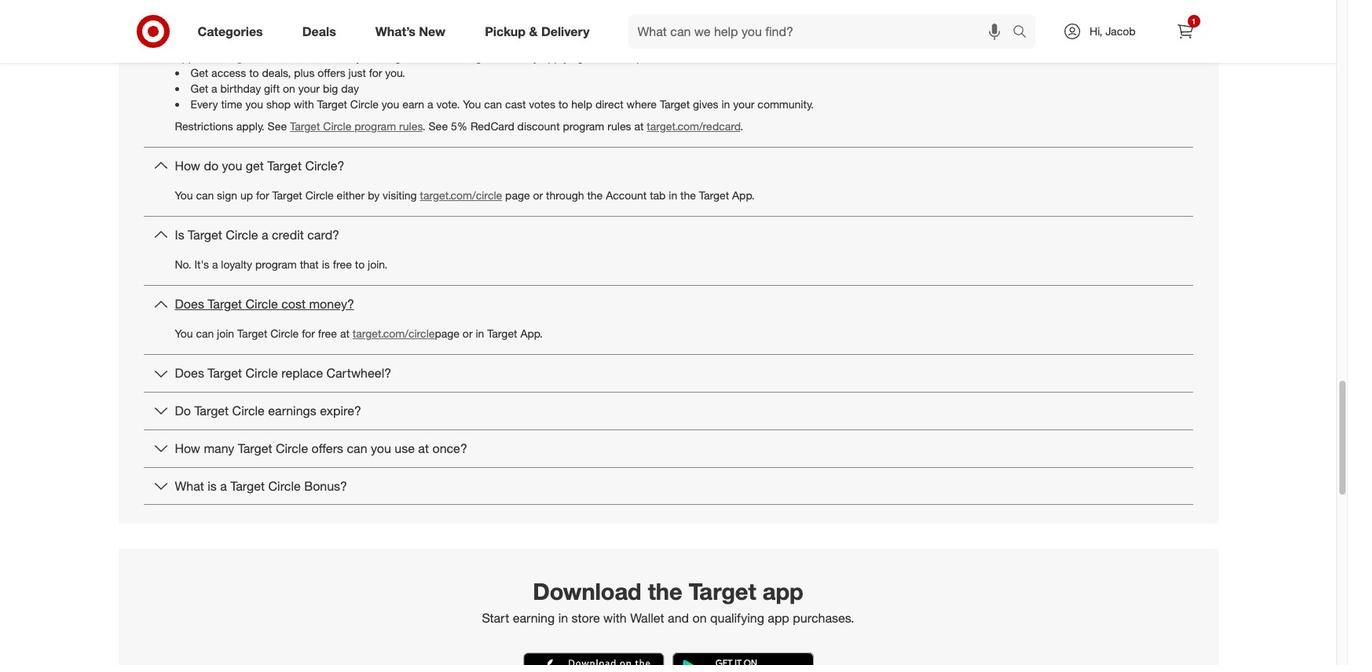 Task type: describe. For each thing, give the bounding box(es) containing it.
1 get from the top
[[190, 66, 208, 79]]

join
[[217, 327, 234, 340]]

shop inside get access to deals, plus offers just for you. get a birthday gift on your big day every time you shop with target circle you earn a vote. you can cast votes to help direct where target gives in your community.
[[266, 97, 291, 111]]

5% inside earn 1% (target circle earnings reward) when you shop at target, in-store or online, or continue to save 5% instantly with redcardtm. find your target circle earnings reward in your wallet in the target app or at
[[700, 35, 717, 48]]

1 horizontal spatial for
[[302, 327, 315, 340]]

community.
[[758, 97, 814, 111]]

circle down here are the perks and benefits of target circle:
[[272, 35, 300, 48]]

0 vertical spatial target.com/circle link
[[223, 50, 305, 64]]

is inside dropdown button
[[208, 478, 217, 494]]

in- inside earn 1% (target circle earnings reward) when you shop at target, in-store or online, or continue to save 5% instantly with redcardtm. find your target circle earnings reward in your wallet in the target app or at
[[515, 35, 528, 48]]

the inside download the target app start earning in store with wallet and on qualifying app purchases.
[[648, 578, 682, 606]]

0 horizontal spatial .
[[305, 50, 308, 64]]

earning
[[513, 611, 555, 626]]

1 horizontal spatial app.
[[732, 189, 755, 202]]

the inside earn 1% (target circle earnings reward) when you shop at target, in-store or online, or continue to save 5% instantly with redcardtm. find your target circle earnings reward in your wallet in the target app or at
[[1128, 35, 1144, 48]]

target.com/circle link for target
[[420, 189, 502, 202]]

expire?
[[320, 403, 361, 419]]

circle inside dropdown button
[[268, 478, 301, 494]]

the right tab
[[680, 189, 696, 202]]

redcardtm.
[[787, 35, 850, 48]]

can left sign on the top left
[[196, 189, 214, 202]]

every
[[190, 97, 218, 111]]

continue
[[617, 35, 659, 48]]

your down reward)
[[356, 50, 377, 64]]

you down birthday
[[245, 97, 263, 111]]

hi,
[[1090, 24, 1102, 38]]

just
[[348, 66, 366, 79]]

is
[[175, 227, 184, 243]]

circle down big
[[323, 119, 351, 133]]

What can we help you find? suggestions appear below search field
[[628, 14, 1017, 49]]

tab
[[650, 189, 666, 202]]

0 vertical spatial free
[[333, 258, 352, 271]]

does for does target circle cost money?
[[175, 296, 204, 312]]

earn 1% (target circle earnings reward) when you shop at target, in-store or online, or continue to save 5% instantly with redcardtm. find your target circle earnings reward in your wallet in the target app or at
[[175, 35, 1177, 64]]

do target circle earnings expire? button
[[143, 393, 1193, 430]]

wallet inside earn 1% (target circle earnings reward) when you shop at target, in-store or online, or continue to save 5% instantly with redcardtm. find your target circle earnings reward in your wallet in the target app or at
[[1084, 35, 1114, 48]]

gift
[[264, 82, 280, 95]]

can inside dropdown button
[[347, 441, 367, 456]]

does target circle cost money? button
[[143, 286, 1193, 323]]

1 horizontal spatial is
[[322, 258, 330, 271]]

to left join.
[[355, 258, 365, 271]]

big
[[323, 82, 338, 95]]

on inside download the target app start earning in store with wallet and on qualifying app purchases.
[[692, 611, 707, 626]]

reward)
[[349, 35, 385, 48]]

how do you get target circle? button
[[143, 148, 1193, 185]]

app
[[175, 50, 195, 64]]

to inside earn 1% (target circle earnings reward) when you shop at target, in-store or online, or continue to save 5% instantly with redcardtm. find your target circle earnings reward in your wallet in the target app or at
[[662, 35, 672, 48]]

you inside get access to deals, plus offers just for you. get a birthday gift on your big day every time you shop with target circle you earn a vote. you can cast votes to help direct where target gives in your community.
[[463, 97, 481, 111]]

jacob
[[1105, 24, 1136, 38]]

1%
[[216, 35, 233, 48]]

discount
[[517, 119, 560, 133]]

your right gives
[[733, 97, 755, 111]]

your down plus
[[298, 82, 320, 95]]

what is a target circle bonus? button
[[143, 468, 1193, 505]]

pickup
[[485, 23, 526, 39]]

&
[[529, 23, 538, 39]]

with for shop
[[294, 97, 314, 111]]

restrictions
[[175, 119, 233, 133]]

target inside dropdown button
[[230, 478, 265, 494]]

earn
[[190, 35, 213, 48]]

save
[[675, 35, 697, 48]]

offers inside dropdown button
[[312, 441, 343, 456]]

target inside download the target app start earning in store with wallet and on qualifying app purchases.
[[689, 578, 756, 606]]

is target circle a credit card? button
[[143, 217, 1193, 254]]

gives
[[693, 97, 718, 111]]

day
[[341, 82, 359, 95]]

what's new
[[375, 23, 446, 39]]

it's
[[194, 258, 209, 271]]

instantly
[[720, 35, 761, 48]]

at down where at the left top
[[634, 119, 644, 133]]

store inside download the target app start earning in store with wallet and on qualifying app purchases.
[[572, 611, 600, 626]]

can left join at the left of the page
[[196, 327, 214, 340]]

target.com/redcard link
[[647, 119, 740, 133]]

target.com/circle link for money?
[[353, 327, 435, 340]]

target,
[[479, 35, 512, 48]]

here
[[175, 13, 198, 26]]

2 horizontal spatial .
[[740, 119, 743, 133]]

through
[[546, 189, 584, 202]]

to up birthday
[[249, 66, 259, 79]]

do
[[204, 158, 218, 174]]

circle left cost
[[246, 296, 278, 312]]

search button
[[1006, 14, 1043, 52]]

for inside get access to deals, plus offers just for you. get a birthday gift on your big day every time you shop with target circle you earn a vote. you can cast votes to help direct where target gives in your community.
[[369, 66, 382, 79]]

0 horizontal spatial app.
[[520, 327, 543, 340]]

purchases.
[[793, 611, 854, 626]]

your left hi,
[[1059, 35, 1081, 48]]

categories
[[198, 23, 263, 39]]

how for how many target circle offers can you use at once?
[[175, 441, 200, 456]]

circle up many
[[232, 403, 265, 419]]

deals link
[[289, 14, 356, 49]]

2 get from the top
[[190, 82, 208, 95]]

you inside the how many target circle offers can you use at once? dropdown button
[[371, 441, 391, 456]]

online.
[[741, 50, 773, 64]]

sign
[[217, 189, 237, 202]]

votes
[[529, 97, 555, 111]]

them
[[587, 50, 612, 64]]

new
[[419, 23, 446, 39]]

no.
[[175, 258, 191, 271]]

circle up loyalty
[[226, 227, 258, 243]]

1 vertical spatial for
[[256, 189, 269, 202]]

does for does target circle replace cartwheel?
[[175, 365, 204, 381]]

how many target circle offers can you use at once?
[[175, 441, 467, 456]]

plus
[[294, 66, 315, 79]]

cast
[[505, 97, 526, 111]]

wallet inside download the target app start earning in store with wallet and on qualifying app purchases.
[[630, 611, 664, 626]]

a inside dropdown button
[[262, 227, 268, 243]]

target.com/redcard
[[647, 119, 740, 133]]

0 vertical spatial target.com/circle
[[223, 50, 305, 64]]

earn
[[402, 97, 424, 111]]

perks
[[239, 13, 266, 26]]

qualifying
[[710, 611, 764, 626]]

at down 1%
[[211, 50, 220, 64]]

do
[[175, 403, 191, 419]]

what
[[175, 478, 204, 494]]

you can join target circle for free at target.com/circle page or in target app.
[[175, 327, 543, 340]]

hi, jacob
[[1090, 24, 1136, 38]]

up
[[240, 189, 253, 202]]

in inside download the target app start earning in store with wallet and on qualifying app purchases.
[[558, 611, 568, 626]]

when
[[388, 35, 415, 48]]

card?
[[307, 227, 339, 243]]

circle?
[[305, 158, 344, 174]]

birthday
[[220, 82, 261, 95]]

1 rules from the left
[[399, 119, 422, 133]]

target.com/circle . redeem your target circle earnings reward by applying them to a purchase, in-store or online.
[[223, 50, 773, 64]]

1
[[1191, 16, 1196, 26]]

circle down new
[[414, 50, 442, 64]]

2 see from the left
[[429, 119, 448, 133]]

use
[[395, 441, 415, 456]]



Task type: locate. For each thing, give the bounding box(es) containing it.
wallet
[[1084, 35, 1114, 48], [630, 611, 664, 626]]

5% right save
[[700, 35, 717, 48]]

1 vertical spatial store
[[701, 50, 725, 64]]

offers down the redeem on the left
[[318, 66, 345, 79]]

you inside earn 1% (target circle earnings reward) when you shop at target, in-store or online, or continue to save 5% instantly with redcardtm. find your target circle earnings reward in your wallet in the target app or at
[[418, 35, 436, 48]]

on right gift
[[283, 82, 295, 95]]

0 vertical spatial in-
[[515, 35, 528, 48]]

1 horizontal spatial with
[[603, 611, 627, 626]]

earnings
[[304, 35, 346, 48], [966, 35, 1008, 48], [445, 50, 487, 64], [268, 403, 316, 419]]

the right download
[[648, 578, 682, 606]]

1 does from the top
[[175, 296, 204, 312]]

1 horizontal spatial store
[[572, 611, 600, 626]]

. down 'earn'
[[422, 119, 425, 133]]

for right up
[[256, 189, 269, 202]]

1 vertical spatial offers
[[312, 441, 343, 456]]

join.
[[368, 258, 388, 271]]

what is a target circle bonus?
[[175, 478, 347, 494]]

you for how do you get target circle?
[[175, 189, 193, 202]]

circle:
[[379, 13, 411, 26]]

of
[[334, 13, 343, 26]]

on left 'qualifying'
[[692, 611, 707, 626]]

with for instantly
[[764, 35, 784, 48]]

are
[[201, 13, 217, 26]]

with down plus
[[294, 97, 314, 111]]

1 vertical spatial on
[[692, 611, 707, 626]]

that
[[300, 258, 319, 271]]

the right are
[[220, 13, 236, 26]]

in
[[1048, 35, 1056, 48], [1117, 35, 1125, 48], [722, 97, 730, 111], [669, 189, 677, 202], [476, 327, 484, 340], [558, 611, 568, 626]]

0 vertical spatial app
[[763, 578, 803, 606]]

1 vertical spatial in-
[[688, 50, 701, 64]]

in- down save
[[688, 50, 701, 64]]

rules down 'earn'
[[399, 119, 422, 133]]

1 horizontal spatial on
[[692, 611, 707, 626]]

2 horizontal spatial program
[[563, 119, 604, 133]]

1 vertical spatial target.com/circle
[[420, 189, 502, 202]]

0 horizontal spatial on
[[283, 82, 295, 95]]

a inside dropdown button
[[220, 478, 227, 494]]

0 vertical spatial with
[[764, 35, 784, 48]]

.
[[305, 50, 308, 64], [422, 119, 425, 133], [740, 119, 743, 133]]

0 horizontal spatial store
[[528, 35, 552, 48]]

in-
[[515, 35, 528, 48], [688, 50, 701, 64]]

by for reward
[[527, 50, 539, 64]]

shop left target,
[[439, 35, 463, 48]]

2 vertical spatial target.com/circle link
[[353, 327, 435, 340]]

deals,
[[262, 66, 291, 79]]

store
[[528, 35, 552, 48], [701, 50, 725, 64], [572, 611, 600, 626]]

0 horizontal spatial reward
[[490, 50, 524, 64]]

once?
[[432, 441, 467, 456]]

0 vertical spatial reward
[[1011, 35, 1045, 48]]

0 vertical spatial store
[[528, 35, 552, 48]]

0 vertical spatial does
[[175, 296, 204, 312]]

2 vertical spatial with
[[603, 611, 627, 626]]

to right them
[[615, 50, 624, 64]]

at left target,
[[466, 35, 476, 48]]

2 horizontal spatial store
[[701, 50, 725, 64]]

circle up do target circle earnings expire?
[[246, 365, 278, 381]]

0 horizontal spatial by
[[368, 189, 380, 202]]

circle down the day
[[350, 97, 379, 111]]

purchase,
[[636, 50, 685, 64]]

redcard
[[470, 119, 514, 133]]

shop inside earn 1% (target circle earnings reward) when you shop at target, in-store or online, or continue to save 5% instantly with redcardtm. find your target circle earnings reward in your wallet in the target app or at
[[439, 35, 463, 48]]

store up applying
[[528, 35, 552, 48]]

1 vertical spatial by
[[368, 189, 380, 202]]

bonus?
[[304, 478, 347, 494]]

you right vote.
[[463, 97, 481, 111]]

0 horizontal spatial in-
[[515, 35, 528, 48]]

offers up bonus?
[[312, 441, 343, 456]]

where
[[626, 97, 657, 111]]

the right hi,
[[1128, 35, 1144, 48]]

0 horizontal spatial wallet
[[630, 611, 664, 626]]

for
[[369, 66, 382, 79], [256, 189, 269, 202], [302, 327, 315, 340]]

0 horizontal spatial rules
[[399, 119, 422, 133]]

redeem
[[311, 50, 353, 64]]

reward down target,
[[490, 50, 524, 64]]

1 vertical spatial reward
[[490, 50, 524, 64]]

0 vertical spatial on
[[283, 82, 295, 95]]

get up every
[[190, 82, 208, 95]]

program down 'credit' on the top left of page
[[255, 258, 297, 271]]

get it on google play image
[[672, 653, 813, 665]]

help
[[571, 97, 592, 111]]

2 how from the top
[[175, 441, 200, 456]]

1 horizontal spatial program
[[354, 119, 396, 133]]

to up purchase,
[[662, 35, 672, 48]]

(target
[[236, 35, 269, 48]]

you right the when
[[418, 35, 436, 48]]

target.com/circle link
[[223, 50, 305, 64], [420, 189, 502, 202], [353, 327, 435, 340]]

credit
[[272, 227, 304, 243]]

download
[[533, 578, 641, 606]]

and
[[269, 13, 288, 26], [668, 611, 689, 626]]

you up is
[[175, 189, 193, 202]]

1 see from the left
[[268, 119, 287, 133]]

1 horizontal spatial 5%
[[700, 35, 717, 48]]

target.com/circle up 'cartwheel?'
[[353, 327, 435, 340]]

circle down circle? at the top left of the page
[[305, 189, 334, 202]]

can down expire?
[[347, 441, 367, 456]]

0 horizontal spatial with
[[294, 97, 314, 111]]

does down 'no.'
[[175, 296, 204, 312]]

app up purchases.
[[763, 578, 803, 606]]

do target circle earnings expire?
[[175, 403, 361, 419]]

cost
[[281, 296, 306, 312]]

in inside get access to deals, plus offers just for you. get a birthday gift on your big day every time you shop with target circle you earn a vote. you can cast votes to help direct where target gives in your community.
[[722, 97, 730, 111]]

1 vertical spatial 5%
[[451, 119, 467, 133]]

get access to deals, plus offers just for you. get a birthday gift on your big day every time you shop with target circle you earn a vote. you can cast votes to help direct where target gives in your community.
[[190, 66, 814, 111]]

apply.
[[236, 119, 265, 133]]

rules down direct
[[607, 119, 631, 133]]

0 vertical spatial for
[[369, 66, 382, 79]]

circle left search button
[[934, 35, 963, 48]]

you inside how do you get target circle? dropdown button
[[222, 158, 242, 174]]

vote.
[[436, 97, 460, 111]]

0 horizontal spatial shop
[[266, 97, 291, 111]]

how for how do you get target circle?
[[175, 158, 200, 174]]

0 vertical spatial shop
[[439, 35, 463, 48]]

see down vote.
[[429, 119, 448, 133]]

store inside earn 1% (target circle earnings reward) when you shop at target, in-store or online, or continue to save 5% instantly with redcardtm. find your target circle earnings reward in your wallet in the target app or at
[[528, 35, 552, 48]]

0 vertical spatial page
[[505, 189, 530, 202]]

applying
[[542, 50, 584, 64]]

circle down do target circle earnings expire?
[[276, 441, 308, 456]]

1 vertical spatial you
[[175, 189, 193, 202]]

does
[[175, 296, 204, 312], [175, 365, 204, 381]]

wallet down download
[[630, 611, 664, 626]]

1 horizontal spatial see
[[429, 119, 448, 133]]

you for does target circle cost money?
[[175, 327, 193, 340]]

0 vertical spatial by
[[527, 50, 539, 64]]

you.
[[385, 66, 405, 79]]

how many target circle offers can you use at once? button
[[143, 430, 1193, 467]]

0 horizontal spatial page
[[435, 327, 460, 340]]

does up do
[[175, 365, 204, 381]]

0 horizontal spatial is
[[208, 478, 217, 494]]

a left 'credit' on the top left of page
[[262, 227, 268, 243]]

free
[[333, 258, 352, 271], [318, 327, 337, 340]]

you left 'earn'
[[382, 97, 399, 111]]

store down the instantly
[[701, 50, 725, 64]]

offers
[[318, 66, 345, 79], [312, 441, 343, 456]]

target.com/circle link down (target
[[223, 50, 305, 64]]

at down money?
[[340, 327, 349, 340]]

1 horizontal spatial and
[[668, 611, 689, 626]]

1 vertical spatial app.
[[520, 327, 543, 340]]

1 horizontal spatial shop
[[439, 35, 463, 48]]

with inside earn 1% (target circle earnings reward) when you shop at target, in-store or online, or continue to save 5% instantly with redcardtm. find your target circle earnings reward in your wallet in the target app or at
[[764, 35, 784, 48]]

pickup & delivery
[[485, 23, 590, 39]]

is target circle a credit card?
[[175, 227, 339, 243]]

how left do
[[175, 158, 200, 174]]

0 vertical spatial is
[[322, 258, 330, 271]]

1 horizontal spatial page
[[505, 189, 530, 202]]

for right just
[[369, 66, 382, 79]]

you
[[418, 35, 436, 48], [245, 97, 263, 111], [382, 97, 399, 111], [222, 158, 242, 174], [371, 441, 391, 456]]

1 horizontal spatial in-
[[688, 50, 701, 64]]

1 vertical spatial does
[[175, 365, 204, 381]]

1 link
[[1168, 14, 1202, 49]]

0 vertical spatial offers
[[318, 66, 345, 79]]

free down money?
[[318, 327, 337, 340]]

reward left hi,
[[1011, 35, 1045, 48]]

on inside get access to deals, plus offers just for you. get a birthday gift on your big day every time you shop with target circle you earn a vote. you can cast votes to help direct where target gives in your community.
[[283, 82, 295, 95]]

0 horizontal spatial 5%
[[451, 119, 467, 133]]

app.
[[732, 189, 755, 202], [520, 327, 543, 340]]

2 vertical spatial you
[[175, 327, 193, 340]]

shop
[[439, 35, 463, 48], [266, 97, 291, 111]]

benefits
[[291, 13, 331, 26]]

does target circle replace cartwheel?
[[175, 365, 391, 381]]

a up every
[[211, 82, 217, 95]]

money?
[[309, 296, 354, 312]]

a right it's
[[212, 258, 218, 271]]

1 horizontal spatial wallet
[[1084, 35, 1114, 48]]

and left 'qualifying'
[[668, 611, 689, 626]]

is right "that"
[[322, 258, 330, 271]]

shop down gift
[[266, 97, 291, 111]]

target.com/circle link up 'cartwheel?'
[[353, 327, 435, 340]]

either
[[337, 189, 365, 202]]

no. it's a loyalty program that is free to join.
[[175, 258, 388, 271]]

target.com/circle right visiting
[[420, 189, 502, 202]]

0 horizontal spatial program
[[255, 258, 297, 271]]

1 vertical spatial page
[[435, 327, 460, 340]]

circle down cost
[[270, 327, 299, 340]]

0 vertical spatial get
[[190, 66, 208, 79]]

how left many
[[175, 441, 200, 456]]

0 horizontal spatial and
[[269, 13, 288, 26]]

delivery
[[541, 23, 590, 39]]

you left join at the left of the page
[[175, 327, 193, 340]]

2 horizontal spatial with
[[764, 35, 784, 48]]

to left help
[[558, 97, 568, 111]]

wallet right search button
[[1084, 35, 1114, 48]]

by down &
[[527, 50, 539, 64]]

and inside download the target app start earning in store with wallet and on qualifying app purchases.
[[668, 611, 689, 626]]

is
[[322, 258, 330, 271], [208, 478, 217, 494]]

circle inside get access to deals, plus offers just for you. get a birthday gift on your big day every time you shop with target circle you earn a vote. you can cast votes to help direct where target gives in your community.
[[350, 97, 379, 111]]

1 horizontal spatial by
[[527, 50, 539, 64]]

what's
[[375, 23, 416, 39]]

time
[[221, 97, 242, 111]]

0 vertical spatial wallet
[[1084, 35, 1114, 48]]

is right what
[[208, 478, 217, 494]]

circle left bonus?
[[268, 478, 301, 494]]

0 horizontal spatial see
[[268, 119, 287, 133]]

app right 'qualifying'
[[768, 611, 789, 626]]

get
[[246, 158, 264, 174]]

a down continue
[[628, 50, 633, 64]]

1 vertical spatial wallet
[[630, 611, 664, 626]]

download on the appstore image
[[523, 653, 664, 665]]

target.com/circle down (target
[[223, 50, 305, 64]]

1 vertical spatial get
[[190, 82, 208, 95]]

at right "use"
[[418, 441, 429, 456]]

program down the day
[[354, 119, 396, 133]]

to
[[662, 35, 672, 48], [615, 50, 624, 64], [249, 66, 259, 79], [558, 97, 568, 111], [355, 258, 365, 271]]

can up redcard
[[484, 97, 502, 111]]

2 does from the top
[[175, 365, 204, 381]]

1 horizontal spatial reward
[[1011, 35, 1045, 48]]

1 vertical spatial shop
[[266, 97, 291, 111]]

2 vertical spatial store
[[572, 611, 600, 626]]

reward inside earn 1% (target circle earnings reward) when you shop at target, in-store or online, or continue to save 5% instantly with redcardtm. find your target circle earnings reward in your wallet in the target app or at
[[1011, 35, 1045, 48]]

circle
[[272, 35, 300, 48], [934, 35, 963, 48], [414, 50, 442, 64], [350, 97, 379, 111], [323, 119, 351, 133], [305, 189, 334, 202], [226, 227, 258, 243], [246, 296, 278, 312], [270, 327, 299, 340], [246, 365, 278, 381], [232, 403, 265, 419], [276, 441, 308, 456], [268, 478, 301, 494]]

0 horizontal spatial for
[[256, 189, 269, 202]]

at inside dropdown button
[[418, 441, 429, 456]]

2 vertical spatial for
[[302, 327, 315, 340]]

a right 'earn'
[[427, 97, 433, 111]]

1 vertical spatial is
[[208, 478, 217, 494]]

does target circle replace cartwheel? button
[[143, 355, 1193, 392]]

get down app
[[190, 66, 208, 79]]

with up the online.
[[764, 35, 784, 48]]

program
[[354, 119, 396, 133], [563, 119, 604, 133], [255, 258, 297, 271]]

start
[[482, 611, 509, 626]]

2 rules from the left
[[607, 119, 631, 133]]

your right find
[[877, 35, 898, 48]]

0 vertical spatial you
[[463, 97, 481, 111]]

store down download
[[572, 611, 600, 626]]

0 vertical spatial app.
[[732, 189, 755, 202]]

the right through
[[587, 189, 603, 202]]

can inside get access to deals, plus offers just for you. get a birthday gift on your big day every time you shop with target circle you earn a vote. you can cast votes to help direct where target gives in your community.
[[484, 97, 502, 111]]

what's new link
[[362, 14, 465, 49]]

you can sign up for target circle either by visiting target.com/circle page or through the account tab in the target app.
[[175, 189, 755, 202]]

pickup & delivery link
[[471, 14, 609, 49]]

. up plus
[[305, 50, 308, 64]]

does target circle cost money?
[[175, 296, 354, 312]]

2 horizontal spatial for
[[369, 66, 382, 79]]

1 horizontal spatial .
[[422, 119, 425, 133]]

you left "use"
[[371, 441, 391, 456]]

many
[[204, 441, 234, 456]]

a right what
[[220, 478, 227, 494]]

5% down vote.
[[451, 119, 467, 133]]

offers inside get access to deals, plus offers just for you. get a birthday gift on your big day every time you shop with target circle you earn a vote. you can cast votes to help direct where target gives in your community.
[[318, 66, 345, 79]]

1 how from the top
[[175, 158, 200, 174]]

online,
[[569, 35, 600, 48]]

a
[[628, 50, 633, 64], [211, 82, 217, 95], [427, 97, 433, 111], [262, 227, 268, 243], [212, 258, 218, 271], [220, 478, 227, 494]]

1 vertical spatial free
[[318, 327, 337, 340]]

see
[[268, 119, 287, 133], [429, 119, 448, 133]]

1 vertical spatial app
[[768, 611, 789, 626]]

1 vertical spatial and
[[668, 611, 689, 626]]

free right "that"
[[333, 258, 352, 271]]

with down download
[[603, 611, 627, 626]]

visiting
[[383, 189, 417, 202]]

1 vertical spatial target.com/circle link
[[420, 189, 502, 202]]

by for either
[[368, 189, 380, 202]]

target.com/circle
[[223, 50, 305, 64], [420, 189, 502, 202], [353, 327, 435, 340]]

with inside get access to deals, plus offers just for you. get a birthday gift on your big day every time you shop with target circle you earn a vote. you can cast votes to help direct where target gives in your community.
[[294, 97, 314, 111]]

1 vertical spatial how
[[175, 441, 200, 456]]

2 vertical spatial target.com/circle
[[353, 327, 435, 340]]

0 vertical spatial 5%
[[700, 35, 717, 48]]

target.com/circle link right visiting
[[420, 189, 502, 202]]

1 horizontal spatial rules
[[607, 119, 631, 133]]

how do you get target circle?
[[175, 158, 344, 174]]

with inside download the target app start earning in store with wallet and on qualifying app purchases.
[[603, 611, 627, 626]]

0 vertical spatial how
[[175, 158, 200, 174]]

in- left &
[[515, 35, 528, 48]]

program down help
[[563, 119, 604, 133]]

0 vertical spatial and
[[269, 13, 288, 26]]

earnings inside do target circle earnings expire? dropdown button
[[268, 403, 316, 419]]

1 vertical spatial with
[[294, 97, 314, 111]]

deals
[[302, 23, 336, 39]]

by right either
[[368, 189, 380, 202]]

. down the online.
[[740, 119, 743, 133]]



Task type: vqa. For each thing, say whether or not it's contained in the screenshot.
"144"
no



